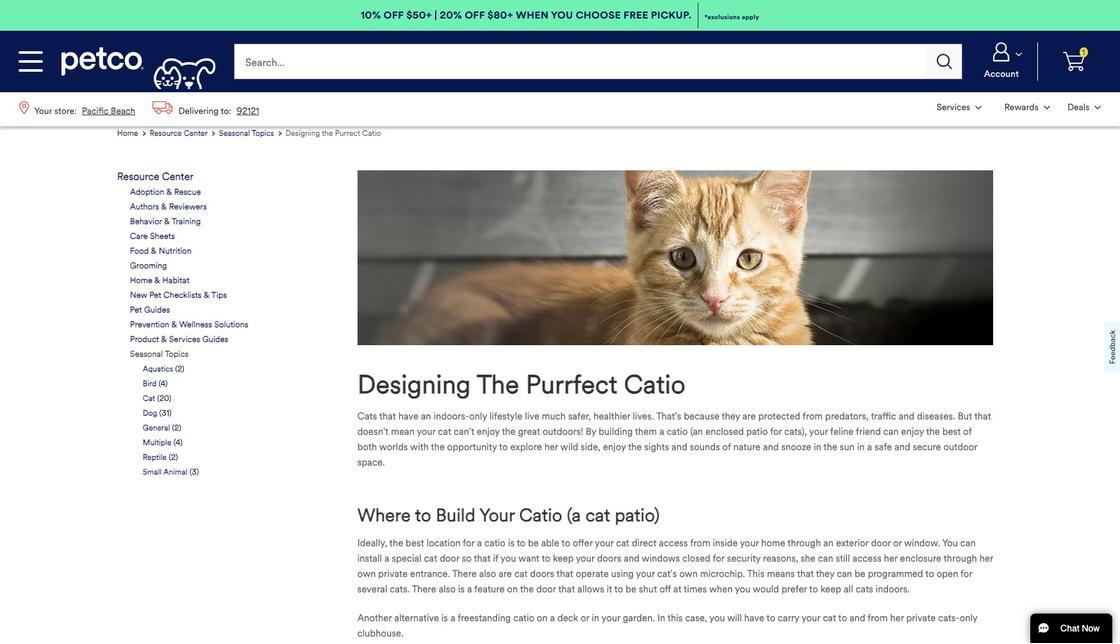 Task type: describe. For each thing, give the bounding box(es) containing it.
0 vertical spatial is
[[508, 538, 515, 549]]

cat inside cats that have an indoors-only lifestyle live much safer, healthier lives. that's because they are protected from predators, traffic and diseases. but that doesn't mean your cat can't enjoy the great outdoors! by building them a catio (an enclosed patio for cats), your feline friend can enjoy the best of both worlds with the opportunity to explore her wild side, enjoy the sights and sounds of nature and snooze in the sun in a safe and secure outdoor space.
[[438, 426, 451, 438]]

enclosure
[[900, 553, 942, 565]]

choose
[[576, 9, 621, 21]]

multiple
[[143, 438, 172, 448]]

diseases.
[[917, 411, 956, 423]]

1
[[1083, 48, 1086, 57]]

she
[[801, 553, 816, 565]]

that left if
[[474, 553, 491, 565]]

0 vertical spatial door
[[871, 538, 891, 549]]

1 vertical spatial access
[[853, 553, 882, 565]]

catio inside another alternative is a freestanding catio on a deck or in your garden. in this case, you will have to carry your cat to and from her private cats-only clubhouse.
[[514, 613, 535, 624]]

still
[[836, 553, 850, 565]]

food & nutrition link
[[130, 246, 192, 257]]

(an
[[690, 426, 703, 438]]

& down authors & reviewers 'link' in the left of the page
[[164, 217, 170, 227]]

and down patio
[[763, 442, 779, 453]]

2 horizontal spatial enjoy
[[901, 426, 924, 438]]

checklists
[[163, 290, 202, 301]]

the left purrect
[[322, 128, 333, 138]]

carry
[[778, 613, 800, 624]]

the up special
[[390, 538, 403, 549]]

exterior
[[836, 538, 869, 549]]

to left open
[[926, 569, 935, 580]]

best inside "ideally, the best location for a catio is to be able to offer your cat direct access from inside your home through an exterior door or window. you can install a special cat door so that if you want to keep your doors and windows closed for security reasons, she can still access her enclosure through her own private entrance. there also are cat doors that operate using your cat's own microchip. this means that they can be programmed to open for several cats. there also is a feature on the door that allows it to be shut off at times when you would prefer to keep all cats indoors."
[[406, 538, 424, 549]]

0 vertical spatial guides
[[144, 305, 170, 315]]

new pet checklists & tips link
[[130, 290, 227, 301]]

building
[[599, 426, 633, 438]]

several
[[358, 584, 387, 596]]

can left the still
[[818, 553, 834, 565]]

2 horizontal spatial be
[[855, 569, 866, 580]]

food
[[130, 246, 149, 257]]

your up security
[[740, 538, 759, 549]]

shut
[[639, 584, 657, 596]]

general
[[143, 423, 170, 433]]

0 vertical spatial access
[[659, 538, 688, 549]]

bird
[[143, 379, 157, 389]]

a right "them"
[[660, 426, 665, 438]]

safe
[[875, 442, 892, 453]]

cats that have an indoors-only lifestyle live much safer, healthier lives. that's because they are protected from predators, traffic and diseases. but that doesn't mean your cat can't enjoy the great outdoors! by building them a catio (an enclosed patio for cats), your feline friend can enjoy the best of both worlds with the opportunity to explore her wild side, enjoy the sights and sounds of nature and snooze in the sun in a safe and secure outdoor space.
[[358, 411, 991, 469]]

alternative
[[394, 613, 439, 624]]

0 horizontal spatial door
[[440, 553, 460, 565]]

another
[[358, 613, 392, 624]]

adoption
[[130, 187, 164, 198]]

catio for designing the purrfect catio
[[624, 369, 686, 401]]

best inside cats that have an indoors-only lifestyle live much safer, healthier lives. that's because they are protected from predators, traffic and diseases. but that doesn't mean your cat can't enjoy the great outdoors! by building them a catio (an enclosed patio for cats), your feline friend can enjoy the best of both worlds with the opportunity to explore her wild side, enjoy the sights and sounds of nature and snooze in the sun in a safe and secure outdoor space.
[[943, 426, 961, 438]]

free
[[624, 9, 649, 21]]

carat down icon 13 image for carat down icon 13 dropdown button within the list
[[1095, 106, 1102, 110]]

dog
[[143, 408, 157, 418]]

0 horizontal spatial doors
[[530, 569, 555, 580]]

0 vertical spatial (4)
[[159, 379, 168, 389]]

would
[[753, 584, 779, 596]]

1 list from the left
[[10, 92, 268, 126]]

great
[[518, 426, 540, 438]]

to right it
[[615, 584, 623, 596]]

can't
[[454, 426, 475, 438]]

the right with
[[431, 442, 445, 453]]

1 vertical spatial guides
[[202, 335, 228, 345]]

wild
[[561, 442, 578, 453]]

they inside "ideally, the best location for a catio is to be able to offer your cat direct access from inside your home through an exterior door or window. you can install a special cat door so that if you want to keep your doors and windows closed for security reasons, she can still access her enclosure through her own private entrance. there also are cat doors that operate using your cat's own microchip. this means that they can be programmed to open for several cats. there also is a feature on the door that allows it to be shut off at times when you would prefer to keep all cats indoors."
[[816, 569, 835, 580]]

prevention & wellness solutions link
[[130, 319, 248, 331]]

outdoors!
[[543, 426, 583, 438]]

an inside cats that have an indoors-only lifestyle live much safer, healthier lives. that's because they are protected from predators, traffic and diseases. but that doesn't mean your cat can't enjoy the great outdoors! by building them a catio (an enclosed patio for cats), your feline friend can enjoy the best of both worlds with the opportunity to explore her wild side, enjoy the sights and sounds of nature and snooze in the sun in a safe and secure outdoor space.
[[421, 411, 431, 423]]

to up "want"
[[517, 538, 526, 549]]

(31)
[[159, 408, 172, 418]]

sounds
[[690, 442, 720, 453]]

predators,
[[826, 411, 869, 423]]

services
[[169, 335, 200, 345]]

|
[[435, 9, 437, 21]]

cat link
[[143, 393, 155, 405]]

windows
[[642, 553, 680, 565]]

clubhouse.
[[358, 628, 404, 640]]

resource for resource center
[[150, 128, 182, 138]]

a left feature
[[467, 584, 472, 596]]

small animal link
[[143, 467, 188, 478]]

enclosed
[[706, 426, 744, 438]]

the down lifestyle
[[502, 426, 516, 438]]

0 horizontal spatial enjoy
[[477, 426, 500, 438]]

1 horizontal spatial enjoy
[[603, 442, 626, 453]]

safer,
[[568, 411, 591, 423]]

allows
[[578, 584, 604, 596]]

1 vertical spatial is
[[458, 584, 465, 596]]

but
[[958, 411, 973, 423]]

0 vertical spatial there
[[452, 569, 477, 580]]

open
[[937, 569, 959, 580]]

for right open
[[961, 569, 973, 580]]

install
[[358, 553, 382, 565]]

explore
[[511, 442, 542, 453]]

center for resource center adoption & rescue authors & reviewers behavior & training care sheets food & nutrition grooming home & habitat new pet checklists & tips pet guides prevention & wellness solutions product & services guides seasonal topics aquatics (2) bird (4) cat (20) dog (31) general (2) multiple (4) reptile (2) small animal (3)
[[162, 171, 193, 183]]

topics inside resource center adoption & rescue authors & reviewers behavior & training care sheets food & nutrition grooming home & habitat new pet checklists & tips pet guides prevention & wellness solutions product & services guides seasonal topics aquatics (2) bird (4) cat (20) dog (31) general (2) multiple (4) reptile (2) small animal (3)
[[165, 349, 189, 360]]

the down "want"
[[520, 584, 534, 596]]

in
[[658, 613, 666, 624]]

behavior & training link
[[130, 216, 201, 228]]

private inside another alternative is a freestanding catio on a deck or in your garden. in this case, you will have to carry your cat to and from her private cats-only clubhouse.
[[907, 613, 936, 624]]

*exclusions apply
[[705, 13, 760, 21]]

seasonal topics
[[219, 128, 274, 138]]

using
[[611, 569, 634, 580]]

all
[[844, 584, 854, 596]]

0 horizontal spatial keep
[[553, 553, 574, 565]]

for up microchip.
[[713, 553, 725, 565]]

you right if
[[501, 553, 516, 565]]

& right product
[[161, 335, 167, 345]]

& down grooming
[[155, 276, 160, 286]]

a left freestanding
[[451, 613, 456, 624]]

for up so
[[463, 538, 475, 549]]

& up product & services guides link
[[171, 320, 177, 330]]

seasonal inside resource center adoption & rescue authors & reviewers behavior & training care sheets food & nutrition grooming home & habitat new pet checklists & tips pet guides prevention & wellness solutions product & services guides seasonal topics aquatics (2) bird (4) cat (20) dog (31) general (2) multiple (4) reptile (2) small animal (3)
[[130, 349, 163, 360]]

carat down icon 13 image for first carat down icon 13 popup button from the right
[[1044, 106, 1051, 110]]

a down your
[[477, 538, 482, 549]]

side,
[[581, 442, 601, 453]]

multiple link
[[143, 437, 172, 449]]

to down able
[[542, 553, 551, 565]]

on inside "ideally, the best location for a catio is to be able to offer your cat direct access from inside your home through an exterior door or window. you can install a special cat door so that if you want to keep your doors and windows closed for security reasons, she can still access her enclosure through her own private entrance. there also are cat doors that operate using your cat's own microchip. this means that they can be programmed to open for several cats. there also is a feature on the door that allows it to be shut off at times when you would prefer to keep all cats indoors."
[[507, 584, 518, 596]]

0 vertical spatial doors
[[597, 553, 622, 565]]

that left operate
[[557, 569, 573, 580]]

1 horizontal spatial (4)
[[174, 438, 183, 448]]

0 vertical spatial (2)
[[175, 364, 184, 374]]

grooming
[[130, 261, 167, 271]]

this
[[668, 613, 683, 624]]

1 horizontal spatial in
[[814, 442, 822, 453]]

rescue
[[174, 187, 201, 198]]

cats
[[358, 411, 377, 423]]

0 vertical spatial of
[[964, 426, 972, 438]]

cat down "want"
[[515, 569, 528, 580]]

2 horizontal spatial in
[[857, 442, 865, 453]]

only inside cats that have an indoors-only lifestyle live much safer, healthier lives. that's because they are protected from predators, traffic and diseases. but that doesn't mean your cat can't enjoy the great outdoors! by building them a catio (an enclosed patio for cats), your feline friend can enjoy the best of both worlds with the opportunity to explore her wild side, enjoy the sights and sounds of nature and snooze in the sun in a safe and secure outdoor space.
[[469, 411, 487, 423]]

$50+
[[406, 9, 432, 21]]

with
[[410, 442, 429, 453]]

to left carry
[[767, 613, 776, 624]]

0 horizontal spatial through
[[788, 538, 821, 549]]

1 vertical spatial resource center link
[[117, 171, 193, 183]]

2 vertical spatial (2)
[[169, 453, 178, 462]]

have inside cats that have an indoors-only lifestyle live much safer, healthier lives. that's because they are protected from predators, traffic and diseases. but that doesn't mean your cat can't enjoy the great outdoors! by building them a catio (an enclosed patio for cats), your feline friend can enjoy the best of both worlds with the opportunity to explore her wild side, enjoy the sights and sounds of nature and snooze in the sun in a safe and secure outdoor space.
[[399, 411, 419, 423]]

protected
[[759, 411, 801, 423]]

and inside another alternative is a freestanding catio on a deck or in your garden. in this case, you will have to carry your cat to and from her private cats-only clubhouse.
[[850, 613, 866, 624]]

(3)
[[190, 467, 199, 477]]

her inside cats that have an indoors-only lifestyle live much safer, healthier lives. that's because they are protected from predators, traffic and diseases. but that doesn't mean your cat can't enjoy the great outdoors! by building them a catio (an enclosed patio for cats), your feline friend can enjoy the best of both worlds with the opportunity to explore her wild side, enjoy the sights and sounds of nature and snooze in the sun in a safe and secure outdoor space.
[[545, 442, 558, 453]]

home inside resource center adoption & rescue authors & reviewers behavior & training care sheets food & nutrition grooming home & habitat new pet checklists & tips pet guides prevention & wellness solutions product & services guides seasonal topics aquatics (2) bird (4) cat (20) dog (31) general (2) multiple (4) reptile (2) small animal (3)
[[130, 276, 152, 286]]

cat
[[143, 394, 155, 403]]

you
[[943, 538, 958, 549]]

1 vertical spatial (2)
[[172, 423, 181, 433]]

0 horizontal spatial be
[[528, 538, 539, 549]]

you left choose
[[551, 9, 573, 21]]

times
[[684, 584, 707, 596]]

your up shut
[[636, 569, 655, 580]]

2 own from the left
[[680, 569, 698, 580]]

nature
[[734, 442, 761, 453]]

and right traffic
[[899, 411, 915, 423]]

(a
[[567, 505, 581, 527]]

seasonal inside seasonal topics link
[[219, 128, 250, 138]]

designing the purrfect catio
[[358, 369, 686, 401]]

that right but
[[975, 411, 991, 423]]

to left build
[[415, 505, 431, 527]]

you down this
[[735, 584, 751, 596]]

aquatics
[[143, 364, 173, 374]]

offer
[[573, 538, 593, 549]]

and right the sights
[[672, 442, 688, 453]]

are inside cats that have an indoors-only lifestyle live much safer, healthier lives. that's because they are protected from predators, traffic and diseases. but that doesn't mean your cat can't enjoy the great outdoors! by building them a catio (an enclosed patio for cats), your feline friend can enjoy the best of both worlds with the opportunity to explore her wild side, enjoy the sights and sounds of nature and snooze in the sun in a safe and secure outdoor space.
[[743, 411, 756, 423]]

and right safe
[[895, 442, 911, 453]]

the left sun
[[824, 442, 838, 453]]

a right 'install'
[[385, 553, 390, 565]]

care
[[130, 232, 148, 242]]

1 horizontal spatial catio
[[519, 505, 563, 527]]

your right carry
[[802, 613, 821, 624]]

a left deck
[[550, 613, 555, 624]]

to right able
[[562, 538, 570, 549]]

to down all
[[839, 613, 847, 624]]

at
[[674, 584, 682, 596]]

it
[[607, 584, 612, 596]]

1 vertical spatial also
[[439, 584, 456, 596]]

your right cats),
[[809, 426, 828, 438]]

traffic
[[871, 411, 897, 423]]

purrect
[[335, 128, 360, 138]]

sidebar navigation element
[[117, 171, 311, 478]]

operate
[[576, 569, 609, 580]]



Task type: vqa. For each thing, say whether or not it's contained in the screenshot.


Task type: locate. For each thing, give the bounding box(es) containing it.
they
[[722, 411, 740, 423], [816, 569, 835, 580]]

carat down icon 13 button right search image
[[971, 42, 1033, 81]]

0 vertical spatial best
[[943, 426, 961, 438]]

2 vertical spatial catio
[[519, 505, 563, 527]]

can right you
[[961, 538, 976, 549]]

1 vertical spatial topics
[[165, 349, 189, 360]]

carat down icon 13 button inside list
[[1060, 94, 1109, 121]]

0 vertical spatial an
[[421, 411, 431, 423]]

1 vertical spatial be
[[855, 569, 866, 580]]

an inside "ideally, the best location for a catio is to be able to offer your cat direct access from inside your home through an exterior door or window. you can install a special cat door so that if you want to keep your doors and windows closed for security reasons, she can still access her enclosure through her own private entrance. there also are cat doors that operate using your cat's own microchip. this means that they can be programmed to open for several cats. there also is a feature on the door that allows it to be shut off at times when you would prefer to keep all cats indoors."
[[824, 538, 834, 549]]

so
[[462, 553, 472, 565]]

mean
[[391, 426, 415, 438]]

want
[[519, 553, 540, 565]]

your right the offer
[[595, 538, 614, 549]]

cat up entrance.
[[424, 553, 437, 565]]

2 vertical spatial be
[[626, 584, 637, 596]]

keep left all
[[821, 584, 842, 596]]

pet down home & habitat link
[[149, 290, 161, 301]]

1 horizontal spatial be
[[626, 584, 637, 596]]

enjoy down building
[[603, 442, 626, 453]]

0 horizontal spatial designing
[[286, 128, 320, 138]]

home
[[117, 128, 138, 138], [130, 276, 152, 286]]

(2) right general
[[172, 423, 181, 433]]

off right 20%
[[465, 9, 485, 21]]

of
[[964, 426, 972, 438], [723, 442, 731, 453]]

catio inside "ideally, the best location for a catio is to be able to offer your cat direct access from inside your home through an exterior door or window. you can install a special cat door so that if you want to keep your doors and windows closed for security reasons, she can still access her enclosure through her own private entrance. there also are cat doors that operate using your cat's own microchip. this means that they can be programmed to open for several cats. there also is a feature on the door that allows it to be shut off at times when you would prefer to keep all cats indoors."
[[485, 538, 506, 549]]

that's
[[656, 411, 682, 423]]

1 horizontal spatial when
[[709, 584, 733, 596]]

enjoy up secure in the right bottom of the page
[[901, 426, 924, 438]]

can down the still
[[837, 569, 852, 580]]

catio down that's
[[667, 426, 688, 438]]

0 vertical spatial resource center link
[[150, 126, 217, 140]]

list
[[10, 92, 268, 126], [928, 92, 1110, 123]]

1 vertical spatial private
[[907, 613, 936, 624]]

1 vertical spatial are
[[499, 569, 512, 580]]

own up times
[[680, 569, 698, 580]]

2 horizontal spatial from
[[868, 613, 888, 624]]

reptile
[[143, 453, 167, 462]]

access down exterior
[[853, 553, 882, 565]]

through down you
[[944, 553, 977, 565]]

search image
[[937, 54, 952, 69]]

designing for designing the purrfect catio
[[358, 369, 471, 401]]

catio inside cats that have an indoors-only lifestyle live much safer, healthier lives. that's because they are protected from predators, traffic and diseases. but that doesn't mean your cat can't enjoy the great outdoors! by building them a catio (an enclosed patio for cats), your feline friend can enjoy the best of both worlds with the opportunity to explore her wild side, enjoy the sights and sounds of nature and snooze in the sun in a safe and secure outdoor space.
[[667, 426, 688, 438]]

catio
[[667, 426, 688, 438], [485, 538, 506, 549], [514, 613, 535, 624]]

& left tips
[[204, 290, 210, 301]]

private left cats-
[[907, 613, 936, 624]]

door right exterior
[[871, 538, 891, 549]]

1 horizontal spatial through
[[944, 553, 977, 565]]

another alternative is a freestanding catio on a deck or in your garden. in this case, you will have to carry your cat to and from her private cats-only clubhouse.
[[358, 613, 978, 640]]

0 horizontal spatial pet
[[130, 305, 142, 315]]

$80+
[[488, 9, 513, 21]]

aquatics link
[[143, 364, 173, 375]]

1 vertical spatial keep
[[821, 584, 842, 596]]

1 horizontal spatial is
[[458, 584, 465, 596]]

Search search field
[[234, 44, 927, 79]]

animal
[[163, 467, 188, 477]]

1 vertical spatial seasonal
[[130, 349, 163, 360]]

1 horizontal spatial catio
[[514, 613, 535, 624]]

your down the offer
[[576, 553, 595, 565]]

1 vertical spatial resource
[[117, 171, 159, 183]]

opportunity
[[447, 442, 497, 453]]

1 horizontal spatial door
[[536, 584, 556, 596]]

are inside "ideally, the best location for a catio is to be able to offer your cat direct access from inside your home through an exterior door or window. you can install a special cat door so that if you want to keep your doors and windows closed for security reasons, she can still access her enclosure through her own private entrance. there also are cat doors that operate using your cat's own microchip. this means that they can be programmed to open for several cats. there also is a feature on the door that allows it to be shut off at times when you would prefer to keep all cats indoors."
[[499, 569, 512, 580]]

cat left direct
[[616, 538, 630, 549]]

when right '$80+'
[[516, 9, 549, 21]]

your left garden.
[[602, 613, 621, 624]]

seasonal
[[219, 128, 250, 138], [130, 349, 163, 360]]

0 vertical spatial when
[[516, 9, 549, 21]]

are
[[743, 411, 756, 423], [499, 569, 512, 580]]

cat - seasonal topics image
[[358, 171, 994, 346]]

pet down new
[[130, 305, 142, 315]]

by
[[586, 426, 596, 438]]

closed
[[683, 553, 711, 565]]

reviewers
[[169, 202, 207, 212]]

0 horizontal spatial have
[[399, 411, 419, 423]]

designing
[[286, 128, 320, 138], [358, 369, 471, 401]]

to right prefer
[[810, 584, 818, 596]]

door
[[871, 538, 891, 549], [440, 553, 460, 565], [536, 584, 556, 596]]

0 horizontal spatial own
[[358, 569, 376, 580]]

your
[[417, 426, 436, 438], [809, 426, 828, 438], [595, 538, 614, 549], [740, 538, 759, 549], [576, 553, 595, 565], [636, 569, 655, 580], [602, 613, 621, 624], [802, 613, 821, 624]]

deck
[[558, 613, 578, 624]]

feline
[[831, 426, 854, 438]]

for inside cats that have an indoors-only lifestyle live much safer, healthier lives. that's because they are protected from predators, traffic and diseases. but that doesn't mean your cat can't enjoy the great outdoors! by building them a catio (an enclosed patio for cats), your feline friend can enjoy the best of both worlds with the opportunity to explore her wild side, enjoy the sights and sounds of nature and snooze in the sun in a safe and secure outdoor space.
[[770, 426, 782, 438]]

0 vertical spatial are
[[743, 411, 756, 423]]

general link
[[143, 423, 170, 434]]

0 horizontal spatial best
[[406, 538, 424, 549]]

center up rescue at the left
[[162, 171, 193, 183]]

the down diseases.
[[927, 426, 940, 438]]

bird link
[[143, 378, 157, 390]]

2 horizontal spatial door
[[871, 538, 891, 549]]

a
[[660, 426, 665, 438], [867, 442, 872, 453], [477, 538, 482, 549], [385, 553, 390, 565], [467, 584, 472, 596], [451, 613, 456, 624], [550, 613, 555, 624]]

habitat
[[162, 276, 189, 286]]

have up mean
[[399, 411, 419, 423]]

1 horizontal spatial seasonal
[[219, 128, 250, 138]]

0 horizontal spatial seasonal
[[130, 349, 163, 360]]

carat down icon 13 image for 2nd carat down icon 13 popup button from right
[[976, 106, 982, 110]]

location
[[427, 538, 461, 549]]

0 vertical spatial only
[[469, 411, 487, 423]]

2 vertical spatial catio
[[514, 613, 535, 624]]

cats
[[856, 584, 874, 596]]

1 horizontal spatial from
[[803, 411, 823, 423]]

authors & reviewers link
[[130, 201, 207, 213]]

0 horizontal spatial when
[[516, 9, 549, 21]]

on inside another alternative is a freestanding catio on a deck or in your garden. in this case, you will have to carry your cat to and from her private cats-only clubhouse.
[[537, 613, 548, 624]]

enjoy up opportunity
[[477, 426, 500, 438]]

2 list from the left
[[928, 92, 1110, 123]]

1 horizontal spatial designing
[[358, 369, 471, 401]]

door down location
[[440, 553, 460, 565]]

to left the explore
[[499, 442, 508, 453]]

or left window.
[[894, 538, 902, 549]]

2 carat down icon 13 button from the left
[[992, 94, 1058, 121]]

grooming link
[[130, 260, 167, 272]]

1 carat down icon 13 button from the left
[[930, 94, 990, 121]]

space.
[[358, 457, 385, 469]]

home & habitat link
[[130, 275, 189, 287]]

1 vertical spatial doors
[[530, 569, 555, 580]]

when inside "ideally, the best location for a catio is to be able to offer your cat direct access from inside your home through an exterior door or window. you can install a special cat door so that if you want to keep your doors and windows closed for security reasons, she can still access her enclosure through her own private entrance. there also are cat doors that operate using your cat's own microchip. this means that they can be programmed to open for several cats. there also is a feature on the door that allows it to be shut off at times when you would prefer to keep all cats indoors."
[[709, 584, 733, 596]]

inside
[[713, 538, 738, 549]]

authors
[[130, 202, 159, 212]]

1 horizontal spatial off
[[465, 9, 485, 21]]

1 vertical spatial when
[[709, 584, 733, 596]]

access up windows at the right of the page
[[659, 538, 688, 549]]

0 horizontal spatial private
[[378, 569, 408, 580]]

cats-
[[939, 613, 960, 624]]

there
[[452, 569, 477, 580], [412, 584, 436, 596]]

seasonal topics link
[[219, 126, 283, 140]]

means
[[767, 569, 795, 580]]

0 horizontal spatial only
[[469, 411, 487, 423]]

1 horizontal spatial also
[[479, 569, 496, 580]]

1 vertical spatial (4)
[[174, 438, 183, 448]]

off right "10%"
[[384, 9, 404, 21]]

(4) right multiple
[[174, 438, 183, 448]]

0 horizontal spatial topics
[[165, 349, 189, 360]]

0 horizontal spatial guides
[[144, 305, 170, 315]]

0 horizontal spatial list
[[10, 92, 268, 126]]

own
[[358, 569, 376, 580], [680, 569, 698, 580]]

1 horizontal spatial pet
[[149, 290, 161, 301]]

can down traffic
[[884, 426, 899, 438]]

0 vertical spatial home
[[117, 128, 138, 138]]

from inside cats that have an indoors-only lifestyle live much safer, healthier lives. that's because they are protected from predators, traffic and diseases. but that doesn't mean your cat can't enjoy the great outdoors! by building them a catio (an enclosed patio for cats), your feline friend can enjoy the best of both worlds with the opportunity to explore her wild side, enjoy the sights and sounds of nature and snooze in the sun in a safe and secure outdoor space.
[[803, 411, 823, 423]]

0 horizontal spatial carat down icon 13 button
[[971, 42, 1033, 81]]

on left deck
[[537, 613, 548, 624]]

home
[[761, 538, 786, 549]]

from for access
[[690, 538, 711, 549]]

a left safe
[[867, 442, 872, 453]]

in inside another alternative is a freestanding catio on a deck or in your garden. in this case, you will have to carry your cat to and from her private cats-only clubhouse.
[[592, 613, 600, 624]]

healthier
[[594, 411, 631, 423]]

private inside "ideally, the best location for a catio is to be able to offer your cat direct access from inside your home through an exterior door or window. you can install a special cat door so that if you want to keep your doors and windows closed for security reasons, she can still access her enclosure through her own private entrance. there also are cat doors that operate using your cat's own microchip. this means that they can be programmed to open for several cats. there also is a feature on the door that allows it to be shut off at times when you would prefer to keep all cats indoors."
[[378, 569, 408, 580]]

0 horizontal spatial of
[[723, 442, 731, 453]]

catio right purrect
[[362, 128, 381, 138]]

is inside another alternative is a freestanding catio on a deck or in your garden. in this case, you will have to carry your cat to and from her private cats-only clubhouse.
[[442, 613, 448, 624]]

from for protected
[[803, 411, 823, 423]]

guides down solutions
[[202, 335, 228, 345]]

an left exterior
[[824, 538, 834, 549]]

1 horizontal spatial own
[[680, 569, 698, 580]]

door down "want"
[[536, 584, 556, 596]]

is right alternative
[[442, 613, 448, 624]]

cats),
[[785, 426, 807, 438]]

center left seasonal topics
[[184, 128, 208, 138]]

0 vertical spatial they
[[722, 411, 740, 423]]

2 vertical spatial is
[[442, 613, 448, 624]]

& up 'behavior & training' link
[[161, 202, 167, 212]]

indoors-
[[434, 411, 469, 423]]

in right deck
[[592, 613, 600, 624]]

freestanding
[[458, 613, 511, 624]]

(2) right aquatics in the left of the page
[[175, 364, 184, 374]]

from up closed
[[690, 538, 711, 549]]

are up feature
[[499, 569, 512, 580]]

1 vertical spatial pet
[[130, 305, 142, 315]]

1 horizontal spatial guides
[[202, 335, 228, 345]]

1 horizontal spatial list
[[928, 92, 1110, 123]]

1 horizontal spatial carat down icon 13 button
[[992, 94, 1058, 121]]

access
[[659, 538, 688, 549], [853, 553, 882, 565]]

cat inside another alternative is a freestanding catio on a deck or in your garden. in this case, you will have to carry your cat to and from her private cats-only clubhouse.
[[823, 613, 836, 624]]

adoption & rescue link
[[130, 187, 201, 198]]

ideally, the best location for a catio is to be able to offer your cat direct access from inside your home through an exterior door or window. you can install a special cat door so that if you want to keep your doors and windows closed for security reasons, she can still access her enclosure through her own private entrance. there also are cat doors that operate using your cat's own microchip. this means that they can be programmed to open for several cats. there also is a feature on the door that allows it to be shut off at times when you would prefer to keep all cats indoors.
[[358, 538, 994, 596]]

doesn't
[[358, 426, 389, 438]]

or inside "ideally, the best location for a catio is to be able to offer your cat direct access from inside your home through an exterior door or window. you can install a special cat door so that if you want to keep your doors and windows closed for security reasons, she can still access her enclosure through her own private entrance. there also are cat doors that operate using your cat's own microchip. this means that they can be programmed to open for several cats. there also is a feature on the door that allows it to be shut off at times when you would prefer to keep all cats indoors."
[[894, 538, 902, 549]]

entrance.
[[410, 569, 450, 580]]

friend
[[856, 426, 881, 438]]

resource for resource center adoption & rescue authors & reviewers behavior & training care sheets food & nutrition grooming home & habitat new pet checklists & tips pet guides prevention & wellness solutions product & services guides seasonal topics aquatics (2) bird (4) cat (20) dog (31) general (2) multiple (4) reptile (2) small animal (3)
[[117, 171, 159, 183]]

home up new
[[130, 276, 152, 286]]

0 horizontal spatial also
[[439, 584, 456, 596]]

catio up able
[[519, 505, 563, 527]]

cat right (a
[[586, 505, 610, 527]]

carat down icon 13 image
[[1016, 53, 1022, 56], [976, 106, 982, 110], [1044, 106, 1051, 110], [1095, 106, 1102, 110]]

resource center link right home "link"
[[150, 126, 217, 140]]

resource center adoption & rescue authors & reviewers behavior & training care sheets food & nutrition grooming home & habitat new pet checklists & tips pet guides prevention & wellness solutions product & services guides seasonal topics aquatics (2) bird (4) cat (20) dog (31) general (2) multiple (4) reptile (2) small animal (3)
[[117, 171, 248, 477]]

there down entrance.
[[412, 584, 436, 596]]

home left resource center
[[117, 128, 138, 138]]

have inside another alternative is a freestanding catio on a deck or in your garden. in this case, you will have to carry your cat to and from her private cats-only clubhouse.
[[745, 613, 765, 624]]

cat down 'indoors-'
[[438, 426, 451, 438]]

from inside another alternative is a freestanding catio on a deck or in your garden. in this case, you will have to carry your cat to and from her private cats-only clubhouse.
[[868, 613, 888, 624]]

center for resource center
[[184, 128, 208, 138]]

in right sun
[[857, 442, 865, 453]]

to inside cats that have an indoors-only lifestyle live much safer, healthier lives. that's because they are protected from predators, traffic and diseases. but that doesn't mean your cat can't enjoy the great outdoors! by building them a catio (an enclosed patio for cats), your feline friend can enjoy the best of both worlds with the opportunity to explore her wild side, enjoy the sights and sounds of nature and snooze in the sun in a safe and secure outdoor space.
[[499, 442, 508, 453]]

keep
[[553, 553, 574, 565], [821, 584, 842, 596]]

for down protected
[[770, 426, 782, 438]]

home inside "link"
[[117, 128, 138, 138]]

they inside cats that have an indoors-only lifestyle live much safer, healthier lives. that's because they are protected from predators, traffic and diseases. but that doesn't mean your cat can't enjoy the great outdoors! by building them a catio (an enclosed patio for cats), your feline friend can enjoy the best of both worlds with the opportunity to explore her wild side, enjoy the sights and sounds of nature and snooze in the sun in a safe and secure outdoor space.
[[722, 411, 740, 423]]

0 horizontal spatial they
[[722, 411, 740, 423]]

special
[[392, 553, 422, 565]]

0 horizontal spatial access
[[659, 538, 688, 549]]

2 off from the left
[[465, 9, 485, 21]]

(2)
[[175, 364, 184, 374], [172, 423, 181, 433], [169, 453, 178, 462]]

wellness
[[179, 320, 212, 330]]

and inside "ideally, the best location for a catio is to be able to offer your cat direct access from inside your home through an exterior door or window. you can install a special cat door so that if you want to keep your doors and windows closed for security reasons, she can still access her enclosure through her own private entrance. there also are cat doors that operate using your cat's own microchip. this means that they can be programmed to open for several cats. there also is a feature on the door that allows it to be shut off at times when you would prefer to keep all cats indoors."
[[624, 553, 640, 565]]

of down enclosed
[[723, 442, 731, 453]]

0 vertical spatial also
[[479, 569, 496, 580]]

or right deck
[[581, 613, 590, 624]]

0 vertical spatial center
[[184, 128, 208, 138]]

& right the food
[[151, 246, 157, 257]]

1 horizontal spatial an
[[824, 538, 834, 549]]

0 vertical spatial on
[[507, 584, 518, 596]]

also
[[479, 569, 496, 580], [439, 584, 456, 596]]

cat right carry
[[823, 613, 836, 624]]

that right cats at the bottom
[[379, 411, 396, 423]]

lives.
[[633, 411, 654, 423]]

own down 'install'
[[358, 569, 376, 580]]

secure
[[913, 442, 942, 453]]

1 vertical spatial best
[[406, 538, 424, 549]]

garden.
[[623, 613, 655, 624]]

1 own from the left
[[358, 569, 376, 580]]

2 horizontal spatial catio
[[667, 426, 688, 438]]

you inside another alternative is a freestanding catio on a deck or in your garden. in this case, you will have to carry your cat to and from her private cats-only clubhouse.
[[710, 613, 725, 624]]

apply
[[742, 13, 760, 21]]

0 horizontal spatial catio
[[485, 538, 506, 549]]

catio for designing the purrect catio
[[362, 128, 381, 138]]

that down she
[[797, 569, 814, 580]]

catio up lives.
[[624, 369, 686, 401]]

direct
[[632, 538, 657, 549]]

1 horizontal spatial they
[[816, 569, 835, 580]]

from inside "ideally, the best location for a catio is to be able to offer your cat direct access from inside your home through an exterior door or window. you can install a special cat door so that if you want to keep your doors and windows closed for security reasons, she can still access her enclosure through her own private entrance. there also are cat doors that operate using your cat's own microchip. this means that they can be programmed to open for several cats. there also is a feature on the door that allows it to be shut off at times when you would prefer to keep all cats indoors."
[[690, 538, 711, 549]]

0 horizontal spatial (4)
[[159, 379, 168, 389]]

the
[[477, 369, 519, 401]]

home link
[[117, 126, 147, 140]]

the down "them"
[[628, 442, 642, 453]]

1 vertical spatial center
[[162, 171, 193, 183]]

in
[[814, 442, 822, 453], [857, 442, 865, 453], [592, 613, 600, 624]]

will
[[728, 613, 742, 624]]

1 vertical spatial of
[[723, 442, 731, 453]]

& up authors & reviewers 'link' in the left of the page
[[166, 187, 172, 198]]

catio
[[362, 128, 381, 138], [624, 369, 686, 401], [519, 505, 563, 527]]

snooze
[[782, 442, 812, 453]]

her
[[545, 442, 558, 453], [884, 553, 898, 565], [980, 553, 994, 565], [891, 613, 904, 624]]

that left allows
[[558, 584, 575, 596]]

1 off from the left
[[384, 9, 404, 21]]

0 vertical spatial pet
[[149, 290, 161, 301]]

1 vertical spatial home
[[130, 276, 152, 286]]

center inside resource center adoption & rescue authors & reviewers behavior & training care sheets food & nutrition grooming home & habitat new pet checklists & tips pet guides prevention & wellness solutions product & services guides seasonal topics aquatics (2) bird (4) cat (20) dog (31) general (2) multiple (4) reptile (2) small animal (3)
[[162, 171, 193, 183]]

only inside another alternative is a freestanding catio on a deck or in your garden. in this case, you will have to carry your cat to and from her private cats-only clubhouse.
[[960, 613, 978, 624]]

0 vertical spatial through
[[788, 538, 821, 549]]

guides up prevention
[[144, 305, 170, 315]]

1 vertical spatial through
[[944, 553, 977, 565]]

0 vertical spatial private
[[378, 569, 408, 580]]

be up cats
[[855, 569, 866, 580]]

sheets
[[150, 232, 175, 242]]

resource inside resource center adoption & rescue authors & reviewers behavior & training care sheets food & nutrition grooming home & habitat new pet checklists & tips pet guides prevention & wellness solutions product & services guides seasonal topics aquatics (2) bird (4) cat (20) dog (31) general (2) multiple (4) reptile (2) small animal (3)
[[117, 171, 159, 183]]

an
[[421, 411, 431, 423], [824, 538, 834, 549]]

1 vertical spatial there
[[412, 584, 436, 596]]

0 vertical spatial catio
[[362, 128, 381, 138]]

1 vertical spatial an
[[824, 538, 834, 549]]

the
[[322, 128, 333, 138], [502, 426, 516, 438], [927, 426, 940, 438], [431, 442, 445, 453], [628, 442, 642, 453], [824, 442, 838, 453], [390, 538, 403, 549], [520, 584, 534, 596]]

1 vertical spatial door
[[440, 553, 460, 565]]

1 horizontal spatial keep
[[821, 584, 842, 596]]

1 vertical spatial they
[[816, 569, 835, 580]]

an left 'indoors-'
[[421, 411, 431, 423]]

designing left purrect
[[286, 128, 320, 138]]

and up using
[[624, 553, 640, 565]]

behavior
[[130, 217, 162, 227]]

patio
[[747, 426, 768, 438]]

0 vertical spatial designing
[[286, 128, 320, 138]]

nutrition
[[159, 246, 192, 257]]

carat down icon 13 button
[[930, 94, 990, 121], [992, 94, 1058, 121]]

1 horizontal spatial best
[[943, 426, 961, 438]]

your up with
[[417, 426, 436, 438]]

patio)
[[615, 505, 660, 527]]

through
[[788, 538, 821, 549], [944, 553, 977, 565]]

worlds
[[379, 442, 408, 453]]

can inside cats that have an indoors-only lifestyle live much safer, healthier lives. that's because they are protected from predators, traffic and diseases. but that doesn't mean your cat can't enjoy the great outdoors! by building them a catio (an enclosed patio for cats), your feline friend can enjoy the best of both worlds with the opportunity to explore her wild side, enjoy the sights and sounds of nature and snooze in the sun in a safe and secure outdoor space.
[[884, 426, 899, 438]]

sights
[[644, 442, 669, 453]]

keep down able
[[553, 553, 574, 565]]

1 vertical spatial on
[[537, 613, 548, 624]]

1 vertical spatial carat down icon 13 button
[[1060, 94, 1109, 121]]

also up feature
[[479, 569, 496, 580]]

0 horizontal spatial in
[[592, 613, 600, 624]]

1 horizontal spatial topics
[[252, 128, 274, 138]]

outdoor
[[944, 442, 978, 453]]

much
[[542, 411, 566, 423]]

also down entrance.
[[439, 584, 456, 596]]

or inside another alternative is a freestanding catio on a deck or in your garden. in this case, you will have to carry your cat to and from her private cats-only clubhouse.
[[581, 613, 590, 624]]

designing for designing the purrect catio
[[286, 128, 320, 138]]

resource
[[150, 128, 182, 138], [117, 171, 159, 183]]

her inside another alternative is a freestanding catio on a deck or in your garden. in this case, you will have to carry your cat to and from her private cats-only clubhouse.
[[891, 613, 904, 624]]

0 vertical spatial catio
[[667, 426, 688, 438]]

0 horizontal spatial there
[[412, 584, 436, 596]]



